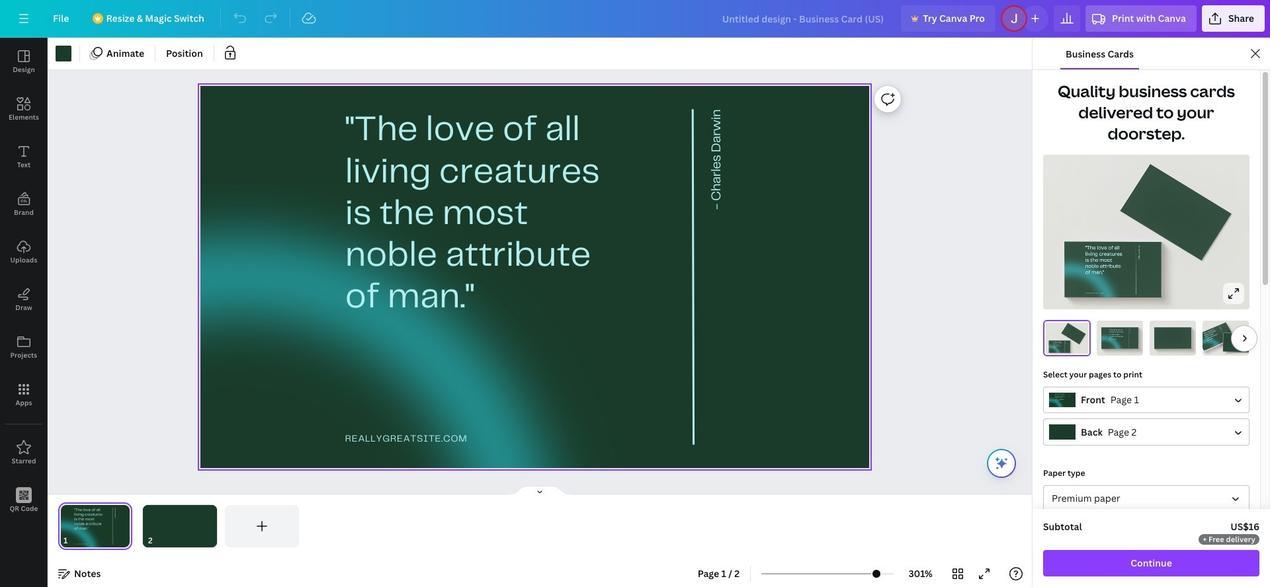 Task type: locate. For each thing, give the bounding box(es) containing it.
side panel tab list
[[0, 38, 48, 525]]

None button
[[1044, 387, 1250, 414], [1044, 419, 1250, 446], [1044, 486, 1250, 512], [1044, 387, 1250, 414], [1044, 419, 1250, 446], [1044, 486, 1250, 512]]

hide pages image
[[508, 486, 572, 496]]

canva assistant image
[[994, 456, 1010, 472]]

Page title text field
[[73, 535, 79, 548]]

main menu bar
[[0, 0, 1271, 38]]



Task type: describe. For each thing, give the bounding box(es) containing it.
page 1 image
[[58, 506, 132, 548]]

#1a3b29 image
[[56, 46, 71, 62]]

Design title text field
[[712, 5, 896, 32]]



Task type: vqa. For each thing, say whether or not it's contained in the screenshot.
#1a3b29 image
yes



